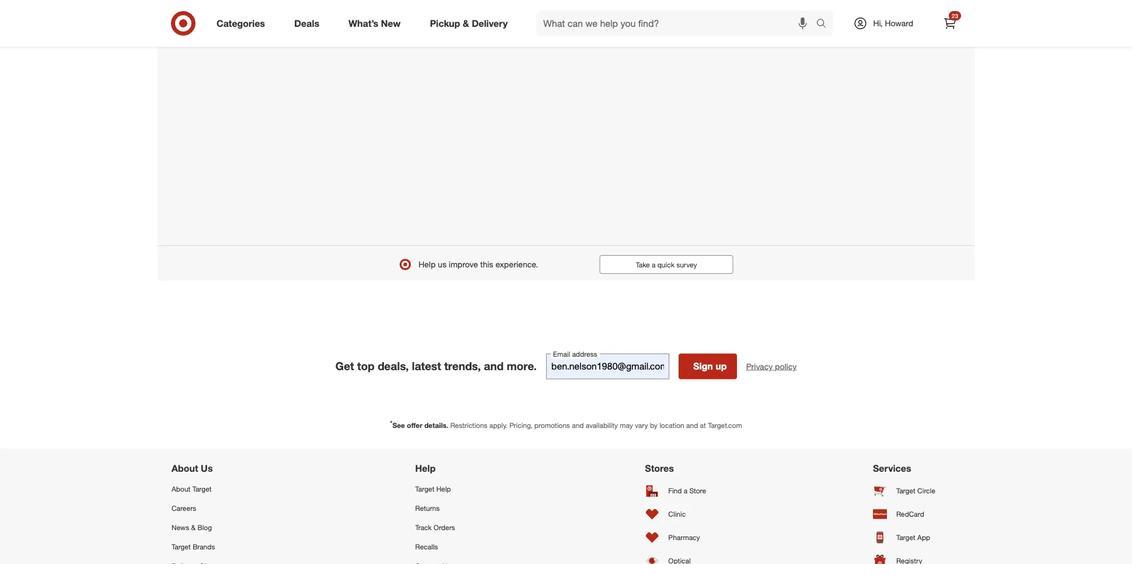 Task type: describe. For each thing, give the bounding box(es) containing it.
target help
[[416, 484, 451, 493]]

help for help us improve this experience.
[[419, 259, 436, 269]]

target app link
[[873, 526, 961, 549]]

by
[[650, 421, 658, 429]]

about target link
[[172, 479, 260, 498]]

take a quick survey button
[[600, 255, 734, 274]]

help for help
[[416, 463, 436, 474]]

hi, howard
[[874, 18, 914, 28]]

about for about us
[[172, 463, 198, 474]]

find a store
[[669, 486, 707, 495]]

up
[[716, 360, 727, 372]]

23
[[952, 12, 959, 19]]

clinic link
[[645, 502, 718, 526]]

& for pickup
[[463, 18, 469, 29]]

pricing,
[[510, 421, 533, 429]]

circle
[[918, 486, 936, 495]]

trends,
[[444, 359, 481, 373]]

returns link
[[416, 498, 490, 518]]

news & blog link
[[172, 518, 260, 537]]

23 link
[[938, 11, 963, 36]]

redcard link
[[873, 502, 961, 526]]

search
[[811, 19, 839, 30]]

target brands
[[172, 542, 215, 551]]

sign up
[[694, 360, 727, 372]]

restrictions
[[451, 421, 488, 429]]

blog
[[198, 523, 212, 532]]

this
[[481, 259, 494, 269]]

see
[[393, 421, 405, 429]]

track
[[416, 523, 432, 532]]

store
[[690, 486, 707, 495]]

recalls link
[[416, 537, 490, 557]]

track orders
[[416, 523, 455, 532]]

target.com
[[708, 421, 743, 429]]

may
[[620, 421, 633, 429]]

0 horizontal spatial and
[[484, 359, 504, 373]]

news
[[172, 523, 189, 532]]

deals,
[[378, 359, 409, 373]]

top
[[357, 359, 375, 373]]

location
[[660, 421, 685, 429]]

policy
[[775, 361, 797, 371]]

app
[[918, 533, 931, 542]]

target down us
[[193, 484, 212, 493]]

experience.
[[496, 259, 538, 269]]

find a store link
[[645, 479, 718, 502]]

pickup & delivery
[[430, 18, 508, 29]]

& for news
[[191, 523, 196, 532]]

brands
[[193, 542, 215, 551]]

delivery
[[472, 18, 508, 29]]

pharmacy link
[[645, 526, 718, 549]]

at
[[700, 421, 706, 429]]

what's new
[[349, 18, 401, 29]]

pickup
[[430, 18, 460, 29]]

pharmacy
[[669, 533, 700, 542]]

about target
[[172, 484, 212, 493]]

2 horizontal spatial and
[[687, 421, 699, 429]]

more.
[[507, 359, 537, 373]]

target for target circle
[[897, 486, 916, 495]]

careers
[[172, 504, 196, 512]]

quick
[[658, 260, 675, 269]]

us
[[438, 259, 447, 269]]



Task type: vqa. For each thing, say whether or not it's contained in the screenshot.
all
no



Task type: locate. For each thing, give the bounding box(es) containing it.
0 vertical spatial help
[[419, 259, 436, 269]]

and left the "availability"
[[572, 421, 584, 429]]

howard
[[886, 18, 914, 28]]

1 vertical spatial &
[[191, 523, 196, 532]]

0 horizontal spatial &
[[191, 523, 196, 532]]

1 about from the top
[[172, 463, 198, 474]]

take
[[636, 260, 650, 269]]

new
[[381, 18, 401, 29]]

get top deals, latest trends, and more.
[[336, 359, 537, 373]]

clinic
[[669, 510, 686, 518]]

track orders link
[[416, 518, 490, 537]]

&
[[463, 18, 469, 29], [191, 523, 196, 532]]

survey
[[677, 260, 697, 269]]

help up target help
[[416, 463, 436, 474]]

pickup & delivery link
[[420, 11, 523, 36]]

and left more.
[[484, 359, 504, 373]]

help
[[419, 259, 436, 269], [416, 463, 436, 474], [437, 484, 451, 493]]

what's
[[349, 18, 379, 29]]

0 vertical spatial about
[[172, 463, 198, 474]]

*
[[390, 419, 393, 426]]

services
[[873, 463, 912, 474]]

news & blog
[[172, 523, 212, 532]]

1 horizontal spatial a
[[684, 486, 688, 495]]

a right find in the bottom right of the page
[[684, 486, 688, 495]]

0 vertical spatial a
[[652, 260, 656, 269]]

privacy
[[747, 361, 773, 371]]

1 vertical spatial about
[[172, 484, 191, 493]]

* see offer details. restrictions apply. pricing, promotions and availability may vary by location and at target.com
[[390, 419, 743, 429]]

sign up button
[[679, 353, 737, 379]]

about us
[[172, 463, 213, 474]]

target for target help
[[416, 484, 435, 493]]

improve
[[449, 259, 478, 269]]

about for about target
[[172, 484, 191, 493]]

search button
[[811, 11, 839, 39]]

1 horizontal spatial and
[[572, 421, 584, 429]]

deals
[[294, 18, 320, 29]]

orders
[[434, 523, 455, 532]]

returns
[[416, 504, 440, 512]]

target for target brands
[[172, 542, 191, 551]]

1 vertical spatial help
[[416, 463, 436, 474]]

deals link
[[284, 11, 334, 36]]

target left app
[[897, 533, 916, 542]]

a for find
[[684, 486, 688, 495]]

find
[[669, 486, 682, 495]]

0 vertical spatial &
[[463, 18, 469, 29]]

1 vertical spatial a
[[684, 486, 688, 495]]

& left the blog
[[191, 523, 196, 532]]

stores
[[645, 463, 674, 474]]

categories link
[[207, 11, 280, 36]]

target app
[[897, 533, 931, 542]]

target circle link
[[873, 479, 961, 502]]

a right take
[[652, 260, 656, 269]]

target
[[193, 484, 212, 493], [416, 484, 435, 493], [897, 486, 916, 495], [897, 533, 916, 542], [172, 542, 191, 551]]

and
[[484, 359, 504, 373], [572, 421, 584, 429], [687, 421, 699, 429]]

2 about from the top
[[172, 484, 191, 493]]

None text field
[[546, 353, 670, 379]]

and left at at the bottom right of the page
[[687, 421, 699, 429]]

vary
[[635, 421, 648, 429]]

target down the news
[[172, 542, 191, 551]]

details.
[[425, 421, 449, 429]]

get
[[336, 359, 354, 373]]

target help link
[[416, 479, 490, 498]]

hi,
[[874, 18, 883, 28]]

take a quick survey
[[636, 260, 697, 269]]

target left circle
[[897, 486, 916, 495]]

a
[[652, 260, 656, 269], [684, 486, 688, 495]]

a for take
[[652, 260, 656, 269]]

2 vertical spatial help
[[437, 484, 451, 493]]

sign
[[694, 360, 713, 372]]

target brands link
[[172, 537, 260, 557]]

recalls
[[416, 542, 438, 551]]

what's new link
[[339, 11, 416, 36]]

apply.
[[490, 421, 508, 429]]

help up returns link
[[437, 484, 451, 493]]

careers link
[[172, 498, 260, 518]]

us
[[201, 463, 213, 474]]

0 horizontal spatial a
[[652, 260, 656, 269]]

1 horizontal spatial &
[[463, 18, 469, 29]]

promotions
[[535, 421, 570, 429]]

about up about target
[[172, 463, 198, 474]]

& inside "link"
[[191, 523, 196, 532]]

privacy policy
[[747, 361, 797, 371]]

categories
[[217, 18, 265, 29]]

about up careers
[[172, 484, 191, 493]]

a inside 'button'
[[652, 260, 656, 269]]

target circle
[[897, 486, 936, 495]]

target for target app
[[897, 533, 916, 542]]

latest
[[412, 359, 441, 373]]

about
[[172, 463, 198, 474], [172, 484, 191, 493]]

a inside 'link'
[[684, 486, 688, 495]]

privacy policy link
[[747, 360, 797, 372]]

offer
[[407, 421, 423, 429]]

target up returns
[[416, 484, 435, 493]]

help us improve this experience.
[[419, 259, 538, 269]]

availability
[[586, 421, 618, 429]]

& right pickup
[[463, 18, 469, 29]]

help left us
[[419, 259, 436, 269]]

What can we help you find? suggestions appear below search field
[[537, 11, 819, 36]]



